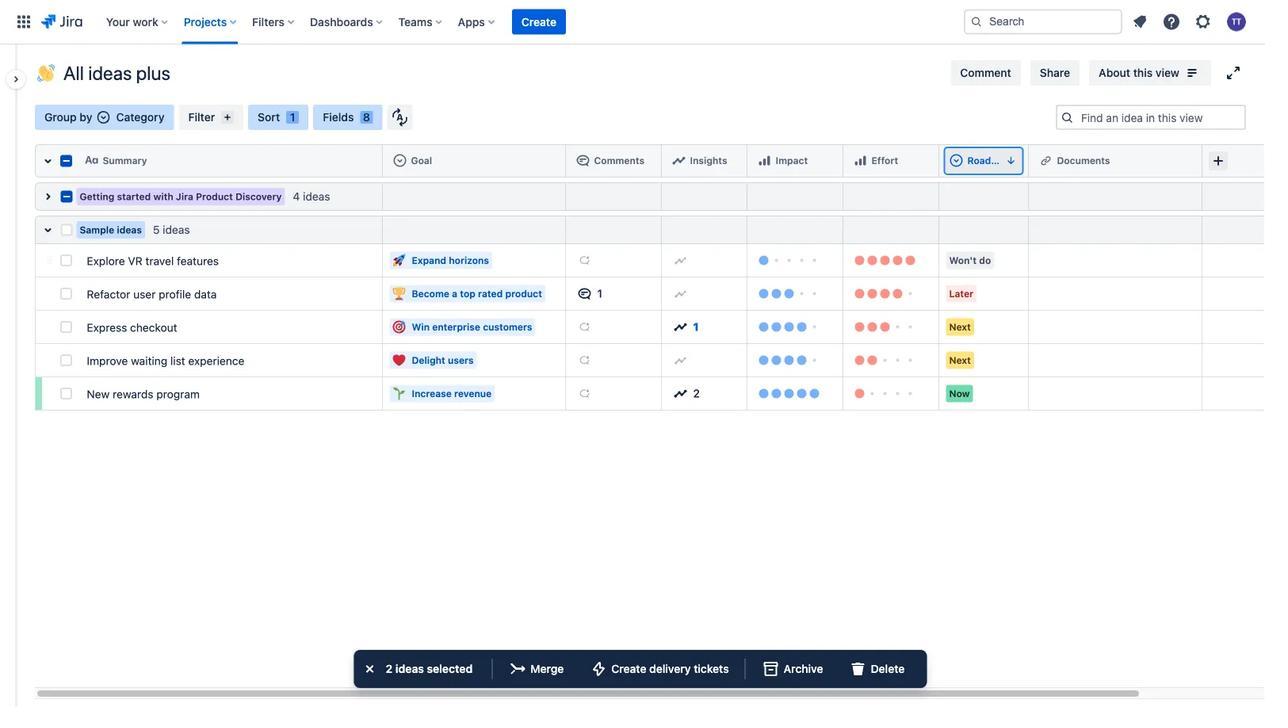 Task type: describe. For each thing, give the bounding box(es) containing it.
rewards
[[113, 388, 153, 401]]

create delivery tickets button
[[580, 657, 739, 682]]

refactor user profile data
[[87, 288, 217, 301]]

delete
[[871, 663, 905, 676]]

checkout
[[130, 321, 177, 334]]

roadmap button
[[946, 148, 1023, 174]]

create delivery tickets
[[612, 663, 729, 676]]

next for improve waiting list experience
[[950, 355, 971, 366]]

summary image
[[85, 154, 98, 167]]

product
[[506, 288, 542, 299]]

improve waiting list experience
[[87, 354, 245, 368]]

add image for explore vr travel features
[[579, 254, 591, 267]]

insights image
[[673, 154, 686, 167]]

increase revenue
[[412, 388, 492, 399]]

insights
[[690, 155, 728, 166]]

insights image for 2
[[674, 387, 687, 400]]

header.desc image
[[1005, 154, 1018, 167]]

documents button
[[1035, 148, 1196, 174]]

insights button
[[668, 148, 741, 174]]

a
[[452, 288, 458, 299]]

express checkout
[[87, 321, 177, 334]]

:trophy: image
[[393, 287, 406, 300]]

group by
[[44, 111, 92, 124]]

impact image
[[759, 154, 771, 167]]

do
[[980, 255, 992, 266]]

increase
[[412, 388, 452, 399]]

rated
[[478, 288, 503, 299]]

explore vr travel features
[[87, 255, 219, 268]]

share
[[1040, 66, 1071, 79]]

category
[[116, 111, 165, 124]]

by
[[80, 111, 92, 124]]

revenue
[[454, 388, 492, 399]]

archive button
[[752, 657, 833, 682]]

:trophy: image
[[393, 287, 406, 300]]

roadmap image
[[950, 154, 963, 167]]

Search field
[[964, 9, 1123, 34]]

search image
[[971, 15, 983, 28]]

0 vertical spatial 1 button
[[572, 281, 655, 307]]

about this view button
[[1090, 60, 1212, 86]]

filter button
[[179, 105, 244, 130]]

all
[[63, 62, 84, 84]]

all ideas plus
[[63, 62, 170, 84]]

win enterprise customers
[[412, 322, 533, 333]]

:rocket: image
[[393, 254, 406, 267]]

refactor
[[87, 288, 130, 301]]

expand horizons
[[412, 255, 489, 266]]

become a top rated product
[[412, 288, 542, 299]]

new
[[87, 388, 110, 401]]

comments image
[[579, 287, 591, 300]]

delivery
[[650, 663, 691, 676]]

delight
[[412, 355, 446, 366]]

this
[[1134, 66, 1153, 79]]

projects
[[184, 15, 227, 28]]

users
[[448, 355, 474, 366]]

travel
[[145, 255, 174, 268]]

banner containing your work
[[0, 0, 1266, 44]]

autosave is enabled image
[[392, 108, 408, 127]]

close image
[[361, 660, 380, 679]]

summary button
[[80, 148, 376, 174]]

your work
[[106, 15, 158, 28]]

archive image
[[762, 660, 781, 679]]

single select dropdown image
[[97, 111, 110, 124]]

5 ideas
[[153, 223, 190, 236]]

delete image
[[849, 660, 868, 679]]

filter
[[188, 111, 215, 124]]

2 for 2 ideas selected
[[386, 663, 393, 676]]

your profile and settings image
[[1228, 12, 1247, 31]]

goal
[[411, 155, 432, 166]]

merge button
[[499, 657, 574, 682]]

insights image for 1
[[674, 321, 687, 333]]

impact button
[[754, 148, 837, 174]]

explore
[[87, 255, 125, 268]]

vr
[[128, 255, 142, 268]]

features
[[177, 255, 219, 268]]

later
[[950, 288, 974, 299]]

user
[[133, 288, 156, 301]]

tickets
[[694, 663, 729, 676]]

polaris common.ui.field config.add.add more.icon image
[[1209, 151, 1228, 171]]

comment
[[961, 66, 1012, 79]]

teams
[[399, 15, 433, 28]]

notifications image
[[1131, 12, 1150, 31]]

expand image
[[1224, 63, 1244, 82]]

create for create
[[522, 15, 557, 28]]

view
[[1156, 66, 1180, 79]]

8
[[363, 111, 370, 124]]

horizons
[[449, 255, 489, 266]]

about this view
[[1099, 66, 1180, 79]]

work
[[133, 15, 158, 28]]

effort image
[[855, 154, 867, 167]]

new rewards program
[[87, 388, 200, 401]]

win
[[412, 322, 430, 333]]



Task type: locate. For each thing, give the bounding box(es) containing it.
improve
[[87, 354, 128, 368]]

delete button
[[839, 657, 915, 682]]

started
[[117, 191, 151, 202], [117, 191, 151, 202]]

0 horizontal spatial 1 button
[[572, 281, 655, 307]]

merge image
[[509, 660, 528, 679]]

2 button
[[668, 381, 741, 406]]

projects button
[[179, 9, 243, 34]]

add image for express checkout
[[579, 321, 591, 333]]

2 insights image from the top
[[674, 387, 687, 400]]

your
[[106, 15, 130, 28]]

comment button
[[951, 60, 1021, 86]]

cell
[[383, 144, 566, 178], [566, 144, 662, 178], [662, 144, 748, 178], [748, 144, 844, 178], [844, 144, 940, 178], [940, 144, 1029, 178], [1029, 144, 1203, 178], [1203, 144, 1266, 178], [383, 182, 566, 211], [383, 182, 566, 211], [566, 182, 662, 211], [566, 182, 662, 211], [1029, 182, 1203, 211], [1029, 182, 1203, 211], [1203, 182, 1266, 211], [1203, 182, 1266, 211], [1203, 216, 1266, 244], [1203, 244, 1266, 278], [1029, 278, 1203, 311], [1203, 278, 1266, 311], [1029, 311, 1203, 344], [1203, 311, 1266, 344], [1029, 344, 1203, 377], [1203, 344, 1266, 377], [1029, 377, 1203, 411], [1203, 377, 1266, 411]]

show description image
[[1183, 63, 1202, 82]]

create right apps dropdown button
[[522, 15, 557, 28]]

1 up 2 button
[[694, 320, 699, 333]]

insights image inside 2 button
[[674, 387, 687, 400]]

roadmap
[[968, 155, 1012, 166]]

effort
[[872, 155, 899, 166]]

create delivery tickets image
[[590, 660, 609, 679]]

⠿
[[45, 253, 54, 268]]

group
[[44, 111, 77, 124]]

:heart: image
[[393, 354, 406, 367]]

dashboards button
[[305, 9, 389, 34]]

express
[[87, 321, 127, 334]]

experience
[[188, 354, 245, 368]]

program
[[156, 388, 200, 401]]

primary element
[[10, 0, 964, 44]]

insights image
[[674, 321, 687, 333], [674, 387, 687, 400]]

2
[[694, 387, 700, 400], [386, 663, 393, 676]]

add image for new rewards program
[[579, 387, 591, 400]]

next down later
[[950, 322, 971, 333]]

sample
[[80, 224, 114, 236]]

1 horizontal spatial create
[[612, 663, 647, 676]]

share button
[[1031, 60, 1080, 86]]

apps button
[[453, 9, 501, 34]]

won't
[[950, 255, 977, 266]]

about
[[1099, 66, 1131, 79]]

0 vertical spatial next
[[950, 322, 971, 333]]

create button
[[512, 9, 566, 34]]

collapse all image
[[38, 151, 57, 171]]

:wave: image
[[37, 64, 55, 82], [37, 64, 55, 82]]

1 horizontal spatial 1
[[598, 287, 603, 300]]

won't do
[[950, 255, 992, 266]]

expand
[[412, 255, 447, 266]]

1 vertical spatial 1 button
[[668, 314, 741, 340]]

documents
[[1058, 155, 1111, 166]]

getting
[[80, 191, 114, 202], [80, 191, 114, 202]]

1 for the bottom 1 button
[[694, 320, 699, 333]]

0 vertical spatial create
[[522, 15, 557, 28]]

2 inside 2 button
[[694, 387, 700, 400]]

list
[[170, 354, 185, 368]]

your work button
[[101, 9, 174, 34]]

jira image
[[41, 12, 82, 31], [41, 12, 82, 31]]

with
[[153, 191, 173, 202], [153, 191, 173, 202]]

5
[[153, 223, 160, 236]]

create inside 'button'
[[612, 663, 647, 676]]

top
[[460, 288, 476, 299]]

settings image
[[1194, 12, 1213, 31]]

dashboards
[[310, 15, 373, 28]]

1 horizontal spatial 1 button
[[668, 314, 741, 340]]

getting started with jira product discovery
[[80, 191, 282, 202], [80, 191, 282, 202]]

banner
[[0, 0, 1266, 44]]

:dart: image
[[393, 321, 406, 333], [393, 321, 406, 333]]

selected
[[427, 663, 473, 676]]

plus
[[136, 62, 170, 84]]

delight users
[[412, 355, 474, 366]]

2 next from the top
[[950, 355, 971, 366]]

1 vertical spatial 2
[[386, 663, 393, 676]]

impact
[[776, 155, 808, 166]]

0 vertical spatial 1
[[290, 111, 295, 124]]

filters button
[[248, 9, 301, 34]]

1
[[290, 111, 295, 124], [598, 287, 603, 300], [694, 320, 699, 333]]

0 horizontal spatial 1
[[290, 111, 295, 124]]

create for create delivery tickets
[[612, 663, 647, 676]]

hyperlink image
[[1040, 154, 1053, 167]]

2 ideas selected
[[386, 663, 473, 676]]

add image
[[579, 254, 591, 267], [674, 287, 687, 300], [579, 321, 591, 333], [579, 354, 591, 367], [674, 354, 687, 367], [579, 387, 591, 400]]

2 horizontal spatial 1
[[694, 320, 699, 333]]

jira
[[176, 191, 193, 202], [176, 191, 193, 202]]

0 vertical spatial 2
[[694, 387, 700, 400]]

effort button
[[850, 148, 933, 174]]

archive
[[784, 663, 824, 676]]

next up now
[[950, 355, 971, 366]]

data
[[194, 288, 217, 301]]

add image
[[579, 254, 591, 267], [674, 254, 687, 267], [579, 321, 591, 333], [579, 354, 591, 367], [579, 387, 591, 400]]

0 vertical spatial insights image
[[674, 321, 687, 333]]

1 vertical spatial 1
[[598, 287, 603, 300]]

current project sidebar image
[[0, 63, 35, 95]]

merge
[[531, 663, 564, 676]]

1 vertical spatial next
[[950, 355, 971, 366]]

0 horizontal spatial 2
[[386, 663, 393, 676]]

1 vertical spatial create
[[612, 663, 647, 676]]

help image
[[1163, 12, 1182, 31]]

profile
[[159, 288, 191, 301]]

comments button
[[572, 148, 655, 174]]

1 insights image from the top
[[674, 321, 687, 333]]

1 horizontal spatial 2
[[694, 387, 700, 400]]

goal button
[[389, 148, 560, 174]]

next for express checkout
[[950, 322, 971, 333]]

:rocket: image
[[393, 254, 406, 267]]

discovery
[[236, 191, 282, 202], [236, 191, 282, 202]]

next
[[950, 322, 971, 333], [950, 355, 971, 366]]

appswitcher icon image
[[14, 12, 33, 31]]

become
[[412, 288, 450, 299]]

create inside button
[[522, 15, 557, 28]]

teams button
[[394, 9, 449, 34]]

sample ideas
[[80, 224, 142, 236]]

:seedling: image
[[393, 387, 406, 400], [393, 387, 406, 400]]

1 button
[[572, 281, 655, 307], [668, 314, 741, 340]]

:heart: image
[[393, 354, 406, 367]]

apps
[[458, 15, 485, 28]]

Find an idea in this view field
[[1077, 106, 1245, 128]]

waiting
[[131, 354, 167, 368]]

1 for the top 1 button
[[598, 287, 603, 300]]

sort
[[258, 111, 280, 124]]

1 right the sort
[[290, 111, 295, 124]]

create
[[522, 15, 557, 28], [612, 663, 647, 676]]

1 vertical spatial insights image
[[674, 387, 687, 400]]

comments
[[594, 155, 645, 166]]

0 horizontal spatial create
[[522, 15, 557, 28]]

1 right comments image
[[598, 287, 603, 300]]

goal image
[[394, 154, 406, 167]]

2 vertical spatial 1
[[694, 320, 699, 333]]

customers
[[483, 322, 533, 333]]

comments image
[[577, 154, 590, 167]]

create right create delivery tickets icon
[[612, 663, 647, 676]]

1 next from the top
[[950, 322, 971, 333]]

2 for 2
[[694, 387, 700, 400]]



Task type: vqa. For each thing, say whether or not it's contained in the screenshot.
create to the left
yes



